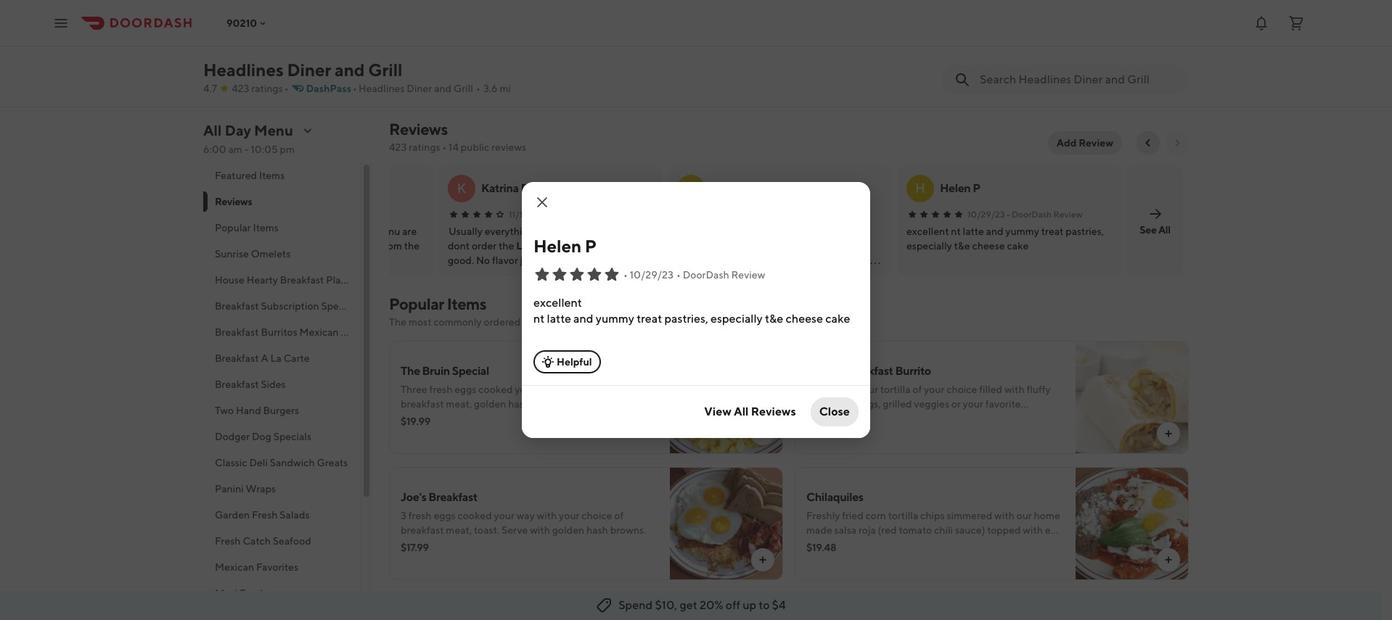 Task type: locate. For each thing, give the bounding box(es) containing it.
bruin
[[422, 364, 450, 378]]

1 horizontal spatial headlines
[[358, 83, 405, 94]]

and up dashpass •
[[335, 60, 365, 80]]

cooked inside chilaquiles freshly fried corn tortilla chips simmered with our home made salsa roja (red tomato chili sauce) topped with egg cooked your way, creamy avocado slices, sour cream and queso fresco. serve  with refried pinto beans.
[[806, 539, 841, 551]]

reviews down "headlines diner and grill • 3.6 mi"
[[389, 120, 448, 139]]

of down this
[[635, 384, 645, 396]]

grill left 3.6
[[454, 83, 473, 94]]

notification bell image
[[1253, 14, 1270, 32]]

to right up
[[759, 599, 770, 613]]

cooked down special
[[478, 384, 513, 396]]

1 horizontal spatial hash
[[586, 525, 608, 536]]

1 vertical spatial cooked
[[458, 510, 492, 522]]

fresh down garden
[[215, 536, 241, 547]]

your inside chilaquiles freshly fried corn tortilla chips simmered with our home made salsa roja (red tomato chili sauce) topped with egg cooked your way, creamy avocado slices, sour cream and queso fresco. serve  with refried pinto beans.
[[843, 539, 863, 551]]

avocado
[[923, 539, 962, 551]]

0 vertical spatial to
[[496, 413, 506, 425]]

hash left browns.
[[586, 525, 608, 536]]

classic up large,
[[806, 364, 842, 378]]

la
[[270, 353, 282, 364]]

golden up fruits
[[474, 398, 506, 410]]

fresh inside the bruin special three fresh eggs cooked your way with your choice of breakfast meat, golden hash browns and two fluffy pancakes. add fruits to pancakes if you'd like.
[[429, 384, 453, 396]]

fresh
[[252, 510, 278, 521], [215, 536, 241, 547]]

popular up sunrise
[[215, 222, 251, 234]]

close button
[[810, 398, 859, 427]]

bacon
[[947, 65, 980, 79]]

1 vertical spatial way
[[517, 510, 535, 522]]

items up commonly
[[447, 295, 486, 314]]

1 horizontal spatial browns
[[938, 413, 971, 425]]

add inside the bruin special three fresh eggs cooked your way with your choice of breakfast meat, golden hash browns and two fluffy pancakes. add fruits to pancakes if you'd like.
[[448, 413, 468, 425]]

golden down grilled
[[880, 413, 912, 425]]

sunrise omelets
[[215, 248, 291, 260]]

the
[[389, 316, 407, 328], [401, 364, 420, 378]]

fluffy up cheddar
[[1027, 384, 1051, 396]]

the bruin special three fresh eggs cooked your way with your choice of breakfast meat, golden hash browns and two fluffy pancakes. add fruits to pancakes if you'd like.
[[401, 364, 645, 425]]

classic down the dodger
[[215, 457, 247, 469]]

mexican inside button
[[299, 327, 339, 338]]

breakfast down house
[[215, 300, 259, 312]]

of inside joe's breakfast 3 fresh  eggs cooked your way with your choice of breakfast meat, toast. serve with  golden hash browns. $17.99
[[614, 510, 624, 522]]

specials for dodger dog specials
[[273, 431, 311, 443]]

reviews
[[389, 120, 448, 139], [215, 196, 252, 208], [751, 405, 796, 419]]

fluffy inside the bruin special three fresh eggs cooked your way with your choice of breakfast meat, golden hash browns and two fluffy pancakes. add fruits to pancakes if you'd like.
[[607, 398, 631, 410]]

browns down or
[[938, 413, 971, 425]]

fluffy inside classic breakfast burrito large, soft flour  tortilla of your choice filled with fluffy scrambled eggs, grilled veggies or your favorite breakfast meat, golden hash browns and melty cheddar cheese.
[[1027, 384, 1051, 396]]

all inside button
[[734, 405, 749, 419]]

specials inside breakfast subscription specials button
[[321, 300, 359, 312]]

0 horizontal spatial classic breakfast burrito image
[[528, 0, 656, 44]]

1 horizontal spatial helen
[[940, 181, 971, 195]]

1 vertical spatial diner
[[407, 83, 432, 94]]

hash inside classic breakfast burrito large, soft flour  tortilla of your choice filled with fluffy scrambled eggs, grilled veggies or your favorite breakfast meat, golden hash browns and melty cheddar cheese.
[[914, 413, 936, 425]]

doordash inside the helen p dialog
[[683, 269, 729, 281]]

breakfast inside joe's breakfast 3 fresh  eggs cooked your way with your choice of breakfast meat, toast. serve with  golden hash browns. $17.99
[[428, 491, 477, 504]]

reviews
[[491, 142, 526, 153]]

0 horizontal spatial classic
[[215, 457, 247, 469]]

refried
[[920, 554, 950, 565]]

pancakes,
[[947, 49, 999, 63]]

classic inside button
[[215, 457, 247, 469]]

1 horizontal spatial diner
[[407, 83, 432, 94]]

tortilla inside chilaquiles freshly fried corn tortilla chips simmered with our home made salsa roja (red tomato chili sauce) topped with egg cooked your way, creamy avocado slices, sour cream and queso fresco. serve  with refried pinto beans.
[[888, 510, 918, 522]]

1 horizontal spatial 423
[[389, 142, 407, 153]]

1 horizontal spatial ratings
[[409, 142, 440, 153]]

fresh down the bruin
[[429, 384, 453, 396]]

1 vertical spatial mexican
[[215, 562, 254, 573]]

serve inside joe's breakfast 3 fresh  eggs cooked your way with your choice of breakfast meat, toast. serve with  golden hash browns. $17.99
[[502, 525, 528, 536]]

serve right toast.
[[502, 525, 528, 536]]

1 vertical spatial 10/29/23
[[630, 269, 673, 281]]

0 vertical spatial all
[[203, 122, 222, 139]]

add inside button
[[1057, 137, 1077, 149]]

0 vertical spatial 423
[[232, 83, 249, 94]]

1 $19.99 button from the left
[[389, 0, 519, 104]]

(red
[[878, 525, 897, 536]]

katrina
[[481, 181, 519, 195]]

$19.99 down 'the big french toast' image
[[1085, 67, 1117, 79]]

way inside the bruin special three fresh eggs cooked your way with your choice of breakfast meat, golden hash browns and two fluffy pancakes. add fruits to pancakes if you'd like.
[[537, 384, 556, 396]]

golden inside joe's breakfast 3 fresh  eggs cooked your way with your choice of breakfast meat, toast. serve with  golden hash browns. $17.99
[[552, 525, 584, 536]]

1 vertical spatial the
[[401, 364, 420, 378]]

meat, down "eggs,"
[[852, 413, 878, 425]]

p
[[973, 181, 980, 195], [585, 236, 597, 256]]

0 horizontal spatial way
[[517, 510, 535, 522]]

0 horizontal spatial to
[[496, 413, 506, 425]]

browns inside classic breakfast burrito large, soft flour  tortilla of your choice filled with fluffy scrambled eggs, grilled veggies or your favorite breakfast meat, golden hash browns and melty cheddar cheese.
[[938, 413, 971, 425]]

way inside joe's breakfast 3 fresh  eggs cooked your way with your choice of breakfast meat, toast. serve with  golden hash browns. $17.99
[[517, 510, 535, 522]]

with inside classic breakfast burrito large, soft flour  tortilla of your choice filled with fluffy scrambled eggs, grilled veggies or your favorite breakfast meat, golden hash browns and melty cheddar cheese.
[[1004, 384, 1025, 396]]

14
[[449, 142, 459, 153]]

$15.99
[[806, 416, 836, 427]]

topped
[[987, 525, 1021, 536]]

0 vertical spatial favorites
[[382, 327, 424, 338]]

0 vertical spatial add
[[1057, 137, 1077, 149]]

to inside the bruin special three fresh eggs cooked your way with your choice of breakfast meat, golden hash browns and two fluffy pancakes. add fruits to pancakes if you'd like.
[[496, 413, 506, 425]]

ratings down reviews link
[[409, 142, 440, 153]]

pancakes, eggs & bacon ,sausage,special#3
[[947, 49, 1046, 95]]

423 down reviews link
[[389, 142, 407, 153]]

1 k from the left
[[457, 181, 466, 196]]

hash down veggies
[[914, 413, 936, 425]]

choice up browns.
[[582, 510, 612, 522]]

meat, left toast.
[[446, 525, 472, 536]]

eggs right 3
[[434, 510, 456, 522]]

breakfast
[[280, 274, 324, 286], [215, 300, 259, 312], [215, 327, 259, 338], [215, 353, 259, 364], [844, 364, 893, 378], [215, 379, 259, 390], [428, 491, 477, 504]]

0 vertical spatial cooked
[[478, 384, 513, 396]]

$19.99
[[396, 67, 427, 79], [1085, 67, 1117, 79], [401, 416, 430, 427]]

0 vertical spatial grill
[[368, 60, 402, 80]]

mexi
[[215, 588, 238, 600]]

1 horizontal spatial of
[[635, 384, 645, 396]]

up
[[743, 599, 756, 613]]

the left most
[[389, 316, 407, 328]]

0 vertical spatial headlines
[[203, 60, 284, 80]]

cooked up queso
[[806, 539, 841, 551]]

2 vertical spatial golden
[[552, 525, 584, 536]]

1 horizontal spatial mexican
[[299, 327, 339, 338]]

sides
[[261, 379, 286, 390]]

1 horizontal spatial $19.99 button
[[1079, 0, 1208, 104]]

fresh up fresh catch seafood
[[252, 510, 278, 521]]

dog
[[252, 431, 271, 443]]

meat, inside joe's breakfast 3 fresh  eggs cooked your way with your choice of breakfast meat, toast. serve with  golden hash browns. $17.99
[[446, 525, 472, 536]]

p inside dialog
[[585, 236, 597, 256]]

cooked up toast.
[[458, 510, 492, 522]]

view
[[704, 405, 731, 419]]

1 horizontal spatial reviews
[[389, 120, 448, 139]]

with
[[558, 384, 578, 396], [1004, 384, 1025, 396], [537, 510, 557, 522], [994, 510, 1014, 522], [530, 525, 550, 536], [1023, 525, 1043, 536], [898, 554, 918, 565]]

1 horizontal spatial popular
[[389, 295, 444, 314]]

all right see
[[1158, 224, 1170, 236]]

specials up the sandwich on the left bottom
[[273, 431, 311, 443]]

cooked inside joe's breakfast 3 fresh  eggs cooked your way with your choice of breakfast meat, toast. serve with  golden hash browns. $17.99
[[458, 510, 492, 522]]

2 vertical spatial items
[[447, 295, 486, 314]]

1 vertical spatial favorites
[[256, 562, 298, 573]]

eggs
[[455, 384, 476, 396], [434, 510, 456, 522]]

two
[[587, 398, 605, 410]]

0 horizontal spatial helen p
[[533, 236, 597, 256]]

breakfast up flour
[[844, 364, 893, 378]]

reviews for reviews
[[215, 196, 252, 208]]

2 horizontal spatial golden
[[880, 413, 912, 425]]

way,
[[865, 539, 885, 551]]

all up 6:00
[[203, 122, 222, 139]]

0 vertical spatial popular
[[215, 222, 251, 234]]

1 horizontal spatial k
[[686, 181, 695, 196]]

golden left browns.
[[552, 525, 584, 536]]

browns up the if
[[532, 398, 566, 410]]

specials down plates at the top of page
[[321, 300, 359, 312]]

the up three
[[401, 364, 420, 378]]

2 horizontal spatial of
[[913, 384, 922, 396]]

breakfast sides
[[215, 379, 286, 390]]

1 vertical spatial golden
[[880, 413, 912, 425]]

0 vertical spatial the bruin special image
[[390, 0, 518, 44]]

veggies
[[914, 398, 949, 410]]

1 vertical spatial ratings
[[409, 142, 440, 153]]

ratings inside reviews 423 ratings • 14 public reviews
[[409, 142, 440, 153]]

items up omelets
[[253, 222, 279, 234]]

2 horizontal spatial hash
[[914, 413, 936, 425]]

mexican up carte
[[299, 327, 339, 338]]

a
[[261, 353, 268, 364]]

$19.99 up "headlines diner and grill • 3.6 mi"
[[396, 67, 427, 79]]

0 vertical spatial items
[[259, 170, 285, 181]]

add left fruits
[[448, 413, 468, 425]]

1 vertical spatial 423
[[389, 142, 407, 153]]

2 vertical spatial all
[[734, 405, 749, 419]]

2 $19.99 button from the left
[[1079, 0, 1208, 104]]

0 horizontal spatial popular
[[215, 222, 251, 234]]

popular items the most commonly ordered items and dishes from this store
[[389, 295, 666, 328]]

breakfast sides button
[[203, 372, 361, 398]]

pancakes, eggs & bacon ,sausage,special#3 image
[[941, 0, 1070, 44]]

0 horizontal spatial chilaquiles image
[[803, 0, 932, 44]]

1 horizontal spatial add
[[1057, 137, 1077, 149]]

popular inside button
[[215, 222, 251, 234]]

0 items, open order cart image
[[1288, 14, 1305, 32]]

headlines
[[203, 60, 284, 80], [358, 83, 405, 94]]

423 right 4.7 in the top of the page
[[232, 83, 249, 94]]

classic breakfast burrito large, soft flour  tortilla of your choice filled with fluffy scrambled eggs, grilled veggies or your favorite breakfast meat, golden hash browns and melty cheddar cheese.
[[806, 364, 1059, 439]]

breakfast down scrambled at the bottom
[[806, 413, 850, 425]]

featured items
[[215, 170, 285, 181]]

k left kyla
[[686, 181, 695, 196]]

tortilla up tomato
[[888, 510, 918, 522]]

1 vertical spatial browns
[[938, 413, 971, 425]]

chilaquiles image
[[803, 0, 932, 44], [1076, 467, 1189, 581]]

chips
[[920, 510, 945, 522]]

0 vertical spatial browns
[[532, 398, 566, 410]]

fluffy right two
[[607, 398, 631, 410]]

popular up most
[[389, 295, 444, 314]]

1 horizontal spatial all
[[734, 405, 749, 419]]

close
[[819, 405, 850, 419]]

lime chicken pasta button
[[516, 239, 604, 253]]

1 vertical spatial meat,
[[852, 413, 878, 425]]

mexican favorites button
[[203, 555, 361, 581]]

1 vertical spatial chilaquiles image
[[1076, 467, 1189, 581]]

breakfast up "$17.99"
[[401, 525, 444, 536]]

headlines for headlines diner and grill
[[203, 60, 284, 80]]

0 vertical spatial p
[[973, 181, 980, 195]]

add review
[[1057, 137, 1113, 149]]

0 vertical spatial review
[[1079, 137, 1113, 149]]

0 horizontal spatial specials
[[273, 431, 311, 443]]

classic inside classic breakfast burrito large, soft flour  tortilla of your choice filled with fluffy scrambled eggs, grilled veggies or your favorite breakfast meat, golden hash browns and melty cheddar cheese.
[[806, 364, 842, 378]]

am
[[228, 144, 242, 155]]

423 ratings •
[[232, 83, 289, 94]]

mexi bowls button
[[203, 581, 361, 607]]

flour
[[857, 384, 878, 396]]

pm
[[280, 144, 295, 155]]

hash inside the bruin special three fresh eggs cooked your way with your choice of breakfast meat, golden hash browns and two fluffy pancakes. add fruits to pancakes if you'd like.
[[508, 398, 530, 410]]

items
[[523, 316, 548, 328]]

next image
[[1171, 137, 1183, 149]]

0 horizontal spatial 10/29/23
[[630, 269, 673, 281]]

off
[[726, 599, 740, 613]]

1 vertical spatial eggs
[[434, 510, 456, 522]]

items inside popular items the most commonly ordered items and dishes from this store
[[447, 295, 486, 314]]

to right fruits
[[496, 413, 506, 425]]

eggs down special
[[455, 384, 476, 396]]

0 vertical spatial 10/29/23
[[967, 209, 1005, 220]]

pasta
[[579, 240, 604, 252]]

see all link
[[1127, 166, 1183, 276]]

Item Search search field
[[980, 72, 1177, 88]]

k left katrina at the left of the page
[[457, 181, 466, 196]]

1 horizontal spatial serve
[[869, 554, 896, 565]]

joe's breakfast image
[[666, 0, 794, 44], [670, 467, 783, 581]]

items inside "featured items" button
[[259, 170, 285, 181]]

helpful button
[[533, 351, 601, 374]]

our
[[1016, 510, 1032, 522]]

eggs inside joe's breakfast 3 fresh  eggs cooked your way with your choice of breakfast meat, toast. serve with  golden hash browns. $17.99
[[434, 510, 456, 522]]

1 vertical spatial to
[[759, 599, 770, 613]]

0 vertical spatial fluffy
[[1027, 384, 1051, 396]]

and up you'd
[[568, 398, 585, 410]]

dashpass
[[306, 83, 351, 94]]

1 horizontal spatial golden
[[552, 525, 584, 536]]

the bruin special image
[[390, 0, 518, 44], [670, 341, 783, 454]]

1 vertical spatial fresh
[[215, 536, 241, 547]]

and left melty
[[973, 413, 991, 425]]

items for featured items
[[259, 170, 285, 181]]

1 vertical spatial p
[[585, 236, 597, 256]]

mexican up mexi bowls
[[215, 562, 254, 573]]

and down egg
[[1046, 539, 1064, 551]]

all right view
[[734, 405, 749, 419]]

headlines right dashpass •
[[358, 83, 405, 94]]

p right the chicken
[[585, 236, 597, 256]]

with inside the bruin special three fresh eggs cooked your way with your choice of breakfast meat, golden hash browns and two fluffy pancakes. add fruits to pancakes if you'd like.
[[558, 384, 578, 396]]

10/29/23 left • doordash review
[[967, 209, 1005, 220]]

corn
[[866, 510, 886, 522]]

items down 10:05
[[259, 170, 285, 181]]

0 horizontal spatial add
[[448, 413, 468, 425]]

breakfast inside joe's breakfast 3 fresh  eggs cooked your way with your choice of breakfast meat, toast. serve with  golden hash browns. $17.99
[[401, 525, 444, 536]]

breakfast up breakfast a la carte
[[215, 327, 259, 338]]

specials inside dodger dog specials button
[[273, 431, 311, 443]]

and right the "items"
[[550, 316, 567, 328]]

0 horizontal spatial reviews
[[215, 196, 252, 208]]

cooked inside the bruin special three fresh eggs cooked your way with your choice of breakfast meat, golden hash browns and two fluffy pancakes. add fruits to pancakes if you'd like.
[[478, 384, 513, 396]]

the inside popular items the most commonly ordered items and dishes from this store
[[389, 316, 407, 328]]

0 vertical spatial reviews
[[389, 120, 448, 139]]

0 vertical spatial mexican
[[299, 327, 339, 338]]

grilled
[[883, 398, 912, 410]]

meat, up fruits
[[446, 398, 472, 410]]

1 vertical spatial the bruin special image
[[670, 341, 783, 454]]

1 vertical spatial headlines
[[358, 83, 405, 94]]

favorites inside "button"
[[256, 562, 298, 573]]

serve down "way,"
[[869, 554, 896, 565]]

0 vertical spatial classic breakfast burrito image
[[528, 0, 656, 44]]

popular for popular items
[[215, 222, 251, 234]]

2 horizontal spatial reviews
[[751, 405, 796, 419]]

2 k from the left
[[686, 181, 695, 196]]

fluffy
[[1027, 384, 1051, 396], [607, 398, 631, 410]]

salads
[[280, 510, 310, 521]]

items inside popular items button
[[253, 222, 279, 234]]

1 vertical spatial classic breakfast burrito image
[[1076, 341, 1189, 454]]

kyla
[[711, 181, 733, 195]]

helen p dialog
[[522, 182, 870, 438]]

1 vertical spatial popular
[[389, 295, 444, 314]]

1 vertical spatial helen
[[533, 236, 581, 256]]

all for see all
[[1158, 224, 1170, 236]]

featured items button
[[203, 163, 361, 189]]

favorites up "mexi bowls" button
[[256, 562, 298, 573]]

scrambled
[[806, 398, 854, 410]]

helen
[[940, 181, 971, 195], [533, 236, 581, 256]]

$16.99
[[947, 83, 979, 95]]

tortilla up grilled
[[880, 384, 911, 396]]

subscription
[[261, 300, 319, 312]]

add item to cart image for classic breakfast burrito
[[1163, 428, 1174, 440]]

0 horizontal spatial grill
[[368, 60, 402, 80]]

reviews up add item to cart image
[[751, 405, 796, 419]]

and
[[335, 60, 365, 80], [434, 83, 452, 94], [550, 316, 567, 328], [568, 398, 585, 410], [973, 413, 991, 425], [1046, 539, 1064, 551]]

grill up "headlines diner and grill • 3.6 mi"
[[368, 60, 402, 80]]

1 horizontal spatial grill
[[454, 83, 473, 94]]

reviews inside reviews 423 ratings • 14 public reviews
[[389, 120, 448, 139]]

public
[[461, 142, 489, 153]]

favorites right morning
[[382, 327, 424, 338]]

headlines up 423 ratings •
[[203, 60, 284, 80]]

add down item search search field
[[1057, 137, 1077, 149]]

1 horizontal spatial chilaquiles image
[[1076, 467, 1189, 581]]

dodger dog specials
[[215, 431, 311, 443]]

tortilla
[[880, 384, 911, 396], [888, 510, 918, 522]]

reviews down featured
[[215, 196, 252, 208]]

lime
[[516, 240, 539, 252]]

add item to cart image
[[1163, 428, 1174, 440], [757, 555, 769, 566], [1163, 555, 1174, 566]]

popular inside popular items the most commonly ordered items and dishes from this store
[[389, 295, 444, 314]]

chicken
[[540, 240, 578, 252]]

choice up or
[[947, 384, 977, 396]]

0 horizontal spatial 423
[[232, 83, 249, 94]]

choice up two
[[602, 384, 633, 396]]

0 vertical spatial diner
[[287, 60, 331, 80]]

diner up the dashpass
[[287, 60, 331, 80]]

1 horizontal spatial fresh
[[252, 510, 278, 521]]

1 horizontal spatial doordash
[[1012, 209, 1052, 220]]

choice inside joe's breakfast 3 fresh  eggs cooked your way with your choice of breakfast meat, toast. serve with  golden hash browns. $17.99
[[582, 510, 612, 522]]

this
[[624, 316, 641, 328]]

spend $10, get 20% off up to $4
[[618, 599, 786, 613]]

1 vertical spatial tortilla
[[888, 510, 918, 522]]

house hearty breakfast plates
[[215, 274, 355, 286]]

fresh right 3
[[408, 510, 432, 522]]

hash up pancakes
[[508, 398, 530, 410]]

diner
[[287, 60, 331, 80], [407, 83, 432, 94]]

creamy
[[887, 539, 921, 551]]

$19.99 for first $19.99 button
[[396, 67, 427, 79]]

headlines for headlines diner and grill • 3.6 mi
[[358, 83, 405, 94]]

choice
[[602, 384, 633, 396], [947, 384, 977, 396], [582, 510, 612, 522]]

mexican inside "button"
[[215, 562, 254, 573]]

reviews for reviews 423 ratings • 14 public reviews
[[389, 120, 448, 139]]

of down burrito
[[913, 384, 922, 396]]

1 vertical spatial specials
[[273, 431, 311, 443]]

1 horizontal spatial favorites
[[382, 327, 424, 338]]

ratings down headlines diner and grill on the left
[[251, 83, 283, 94]]

1 horizontal spatial specials
[[321, 300, 359, 312]]

0 horizontal spatial p
[[585, 236, 597, 256]]

diner up reviews link
[[407, 83, 432, 94]]

$19.48
[[806, 542, 836, 554]]

fried
[[842, 510, 864, 522]]

classic breakfast burrito image
[[528, 0, 656, 44], [1076, 341, 1189, 454]]

1 vertical spatial classic
[[215, 457, 247, 469]]

p right h
[[973, 181, 980, 195]]

10/29/23 up store
[[630, 269, 673, 281]]

slices,
[[964, 539, 992, 551]]

breakfast right joe's
[[428, 491, 477, 504]]

helen p
[[940, 181, 980, 195], [533, 236, 597, 256]]

6:00 am - 10:05 pm
[[203, 144, 295, 155]]

2 vertical spatial meat,
[[446, 525, 472, 536]]

1 vertical spatial hash
[[914, 413, 936, 425]]

of up browns.
[[614, 510, 624, 522]]

0 vertical spatial hash
[[508, 398, 530, 410]]

breakfast up pancakes.
[[401, 398, 444, 410]]

2 vertical spatial review
[[731, 269, 765, 281]]

0 vertical spatial tortilla
[[880, 384, 911, 396]]

1 horizontal spatial classic breakfast burrito image
[[1076, 341, 1189, 454]]

chilaquiles freshly fried corn tortilla chips simmered with our home made salsa roja (red tomato chili sauce) topped with egg cooked your way, creamy avocado slices, sour cream and queso fresco. serve  with refried pinto beans.
[[806, 491, 1064, 565]]



Task type: describe. For each thing, give the bounding box(es) containing it.
garden
[[215, 510, 250, 521]]

and inside popular items the most commonly ordered items and dishes from this store
[[550, 316, 567, 328]]

carte
[[284, 353, 310, 364]]

tortilla inside classic breakfast burrito large, soft flour  tortilla of your choice filled with fluffy scrambled eggs, grilled veggies or your favorite breakfast meat, golden hash browns and melty cheddar cheese.
[[880, 384, 911, 396]]

favorites inside button
[[382, 327, 424, 338]]

breakfast inside classic breakfast burrito large, soft flour  tortilla of your choice filled with fluffy scrambled eggs, grilled veggies or your favorite breakfast meat, golden hash browns and melty cheddar cheese.
[[844, 364, 893, 378]]

breakfast up hand
[[215, 379, 259, 390]]

0 vertical spatial helen p
[[940, 181, 980, 195]]

mi
[[500, 83, 511, 94]]

panini
[[215, 483, 244, 495]]

diner for headlines diner and grill
[[287, 60, 331, 80]]

breakfast inside button
[[215, 327, 259, 338]]

1 horizontal spatial 10/29/23
[[967, 209, 1005, 220]]

breakfast left a
[[215, 353, 259, 364]]

$19.99 down three
[[401, 416, 430, 427]]

eggs,
[[856, 398, 881, 410]]

serve inside chilaquiles freshly fried corn tortilla chips simmered with our home made salsa roja (red tomato chili sauce) topped with egg cooked your way, creamy avocado slices, sour cream and queso fresco. serve  with refried pinto beans.
[[869, 554, 896, 565]]

popular items
[[215, 222, 279, 234]]

chilaquiles
[[806, 491, 863, 504]]

• inside reviews 423 ratings • 14 public reviews
[[442, 142, 447, 153]]

10/29/23 inside the helen p dialog
[[630, 269, 673, 281]]

0 vertical spatial joe's breakfast image
[[666, 0, 794, 44]]

you'd
[[561, 413, 587, 425]]

three
[[401, 384, 427, 396]]

&
[[1028, 49, 1036, 63]]

the big french toast image
[[1079, 0, 1208, 44]]

queso
[[806, 554, 834, 565]]

mexi bowls
[[215, 588, 267, 600]]

items for popular items the most commonly ordered items and dishes from this store
[[447, 295, 486, 314]]

hand
[[236, 405, 261, 417]]

20%
[[700, 599, 723, 613]]

meat, inside the bruin special three fresh eggs cooked your way with your choice of breakfast meat, golden hash browns and two fluffy pancakes. add fruits to pancakes if you'd like.
[[446, 398, 472, 410]]

1 vertical spatial joe's breakfast image
[[670, 467, 783, 581]]

3
[[401, 510, 406, 522]]

and up reviews link
[[434, 83, 452, 94]]

breakfast up the subscription
[[280, 274, 324, 286]]

review inside the helen p dialog
[[731, 269, 765, 281]]

and inside chilaquiles freshly fried corn tortilla chips simmered with our home made salsa roja (red tomato chili sauce) topped with egg cooked your way, creamy avocado slices, sour cream and queso fresco. serve  with refried pinto beans.
[[1046, 539, 1064, 551]]

and inside the bruin special three fresh eggs cooked your way with your choice of breakfast meat, golden hash browns and two fluffy pancakes. add fruits to pancakes if you'd like.
[[568, 398, 585, 410]]

morning
[[341, 327, 380, 338]]

add item to cart image for chilaquiles
[[1163, 555, 1174, 566]]

k for kyla g
[[686, 181, 695, 196]]

egg
[[1045, 525, 1063, 536]]

simmered
[[947, 510, 992, 522]]

items for popular items
[[253, 222, 279, 234]]

helen p inside dialog
[[533, 236, 597, 256]]

breakfast inside the bruin special three fresh eggs cooked your way with your choice of breakfast meat, golden hash browns and two fluffy pancakes. add fruits to pancakes if you'd like.
[[401, 398, 444, 410]]

or
[[951, 398, 961, 410]]

large,
[[806, 384, 835, 396]]

popular items button
[[203, 215, 361, 241]]

two
[[215, 405, 234, 417]]

pancakes.
[[401, 413, 446, 425]]

browns inside the bruin special three fresh eggs cooked your way with your choice of breakfast meat, golden hash browns and two fluffy pancakes. add fruits to pancakes if you'd like.
[[532, 398, 566, 410]]

special
[[452, 364, 489, 378]]

and inside classic breakfast burrito large, soft flour  tortilla of your choice filled with fluffy scrambled eggs, grilled veggies or your favorite breakfast meat, golden hash browns and melty cheddar cheese.
[[973, 413, 991, 425]]

popular for popular items the most commonly ordered items and dishes from this store
[[389, 295, 444, 314]]

catch
[[243, 536, 271, 547]]

1 horizontal spatial to
[[759, 599, 770, 613]]

1 vertical spatial review
[[1053, 209, 1083, 220]]

-
[[244, 144, 249, 155]]

commonly
[[433, 316, 482, 328]]

fresco.
[[836, 554, 867, 565]]

house hearty breakfast plates button
[[203, 267, 361, 293]]

close undefined image
[[533, 194, 551, 211]]

specials for breakfast subscription specials
[[321, 300, 359, 312]]

reviews inside button
[[751, 405, 796, 419]]

sunrise
[[215, 248, 249, 260]]

of inside classic breakfast burrito large, soft flour  tortilla of your choice filled with fluffy scrambled eggs, grilled veggies or your favorite breakfast meat, golden hash browns and melty cheddar cheese.
[[913, 384, 922, 396]]

11/13/23
[[509, 209, 542, 220]]

breakfast burritos mexican morning favorites
[[215, 327, 424, 338]]

cheese.
[[806, 427, 841, 439]]

diner for headlines diner and grill • 3.6 mi
[[407, 83, 432, 94]]

featured
[[215, 170, 257, 181]]

fresh inside joe's breakfast 3 fresh  eggs cooked your way with your choice of breakfast meat, toast. serve with  golden hash browns. $17.99
[[408, 510, 432, 522]]

of inside the bruin special three fresh eggs cooked your way with your choice of breakfast meat, golden hash browns and two fluffy pancakes. add fruits to pancakes if you'd like.
[[635, 384, 645, 396]]

beans.
[[979, 554, 1008, 565]]

b
[[521, 181, 528, 195]]

eggs inside the bruin special three fresh eggs cooked your way with your choice of breakfast meat, golden hash browns and two fluffy pancakes. add fruits to pancakes if you'd like.
[[455, 384, 476, 396]]

1 horizontal spatial p
[[973, 181, 980, 195]]

0 horizontal spatial the bruin special image
[[390, 0, 518, 44]]

hash inside joe's breakfast 3 fresh  eggs cooked your way with your choice of breakfast meat, toast. serve with  golden hash browns. $17.99
[[586, 525, 608, 536]]

the inside the bruin special three fresh eggs cooked your way with your choice of breakfast meat, golden hash browns and two fluffy pancakes. add fruits to pancakes if you'd like.
[[401, 364, 420, 378]]

luxe breakfast burrito image
[[670, 594, 783, 621]]

greats
[[317, 457, 348, 469]]

pancakes
[[508, 413, 551, 425]]

dishes
[[569, 316, 598, 328]]

deli
[[249, 457, 268, 469]]

filled
[[979, 384, 1002, 396]]

add item to cart image for joe's breakfast
[[757, 555, 769, 566]]

plates
[[326, 274, 355, 286]]

k for katrina b
[[457, 181, 466, 196]]

grill for headlines diner and grill
[[368, 60, 402, 80]]

toast.
[[474, 525, 500, 536]]

breakfast inside classic breakfast burrito large, soft flour  tortilla of your choice filled with fluffy scrambled eggs, grilled veggies or your favorite breakfast meat, golden hash browns and melty cheddar cheese.
[[806, 413, 850, 425]]

• 10/29/23 • doordash review
[[623, 269, 765, 281]]

0 vertical spatial helen
[[940, 181, 971, 195]]

all for view all reviews
[[734, 405, 749, 419]]

choice inside classic breakfast burrito large, soft flour  tortilla of your choice filled with fluffy scrambled eggs, grilled veggies or your favorite breakfast meat, golden hash browns and melty cheddar cheese.
[[947, 384, 977, 396]]

,sausage,special#3
[[947, 81, 1046, 95]]

previous image
[[1142, 137, 1154, 149]]

joe's
[[401, 491, 426, 504]]

burrito
[[895, 364, 931, 378]]

0 vertical spatial chilaquiles image
[[803, 0, 932, 44]]

soft
[[837, 384, 855, 396]]

if
[[553, 413, 559, 425]]

see all
[[1140, 224, 1170, 236]]

hearty
[[247, 274, 278, 286]]

fresh catch seafood button
[[203, 528, 361, 555]]

helpful
[[557, 356, 592, 368]]

browns.
[[610, 525, 646, 536]]

reviews link
[[389, 120, 448, 139]]

open menu image
[[52, 14, 70, 32]]

like.
[[589, 413, 607, 425]]

3.6
[[483, 83, 498, 94]]

view all reviews button
[[696, 398, 805, 427]]

choice inside the bruin special three fresh eggs cooked your way with your choice of breakfast meat, golden hash browns and two fluffy pancakes. add fruits to pancakes if you'd like.
[[602, 384, 633, 396]]

fresh inside fresh catch seafood button
[[215, 536, 241, 547]]

omelets
[[251, 248, 291, 260]]

423 inside reviews 423 ratings • 14 public reviews
[[389, 142, 407, 153]]

all day menu
[[203, 122, 293, 139]]

eggs
[[1001, 49, 1026, 63]]

from
[[600, 316, 622, 328]]

joe's breakfast 3 fresh  eggs cooked your way with your choice of breakfast meat, toast. serve with  golden hash browns. $17.99
[[401, 491, 646, 554]]

lime chicken pasta
[[516, 240, 604, 252]]

10:05
[[251, 144, 278, 155]]

fresh inside the garden fresh salads button
[[252, 510, 278, 521]]

golden inside the bruin special three fresh eggs cooked your way with your choice of breakfast meat, golden hash browns and two fluffy pancakes. add fruits to pancakes if you'd like.
[[474, 398, 506, 410]]

fruits
[[470, 413, 494, 425]]

headlines diner and grill • 3.6 mi
[[358, 83, 511, 94]]

burgers
[[263, 405, 299, 417]]

classic for deli
[[215, 457, 247, 469]]

classic for breakfast
[[806, 364, 842, 378]]

$19.99 for first $19.99 button from the right
[[1085, 67, 1117, 79]]

reviews 423 ratings • 14 public reviews
[[389, 120, 526, 153]]

90210 button
[[226, 17, 269, 29]]

$10,
[[655, 599, 677, 613]]

helen inside dialog
[[533, 236, 581, 256]]

0 horizontal spatial ratings
[[251, 83, 283, 94]]

store
[[643, 316, 666, 328]]

classic deli sandwich greats
[[215, 457, 348, 469]]

panini wraps button
[[203, 476, 361, 502]]

classic deli sandwich greats button
[[203, 450, 361, 476]]

1 horizontal spatial the bruin special image
[[670, 341, 783, 454]]

meat, inside classic breakfast burrito large, soft flour  tortilla of your choice filled with fluffy scrambled eggs, grilled veggies or your favorite breakfast meat, golden hash browns and melty cheddar cheese.
[[852, 413, 878, 425]]

review inside button
[[1079, 137, 1113, 149]]

add review button
[[1048, 131, 1122, 155]]

garden fresh salads button
[[203, 502, 361, 528]]

golden inside classic breakfast burrito large, soft flour  tortilla of your choice filled with fluffy scrambled eggs, grilled veggies or your favorite breakfast meat, golden hash browns and melty cheddar cheese.
[[880, 413, 912, 425]]

grill for headlines diner and grill • 3.6 mi
[[454, 83, 473, 94]]

add item to cart image
[[757, 428, 769, 440]]

6:00
[[203, 144, 226, 155]]

90210
[[226, 17, 257, 29]]

dodger
[[215, 431, 250, 443]]



Task type: vqa. For each thing, say whether or not it's contained in the screenshot.


